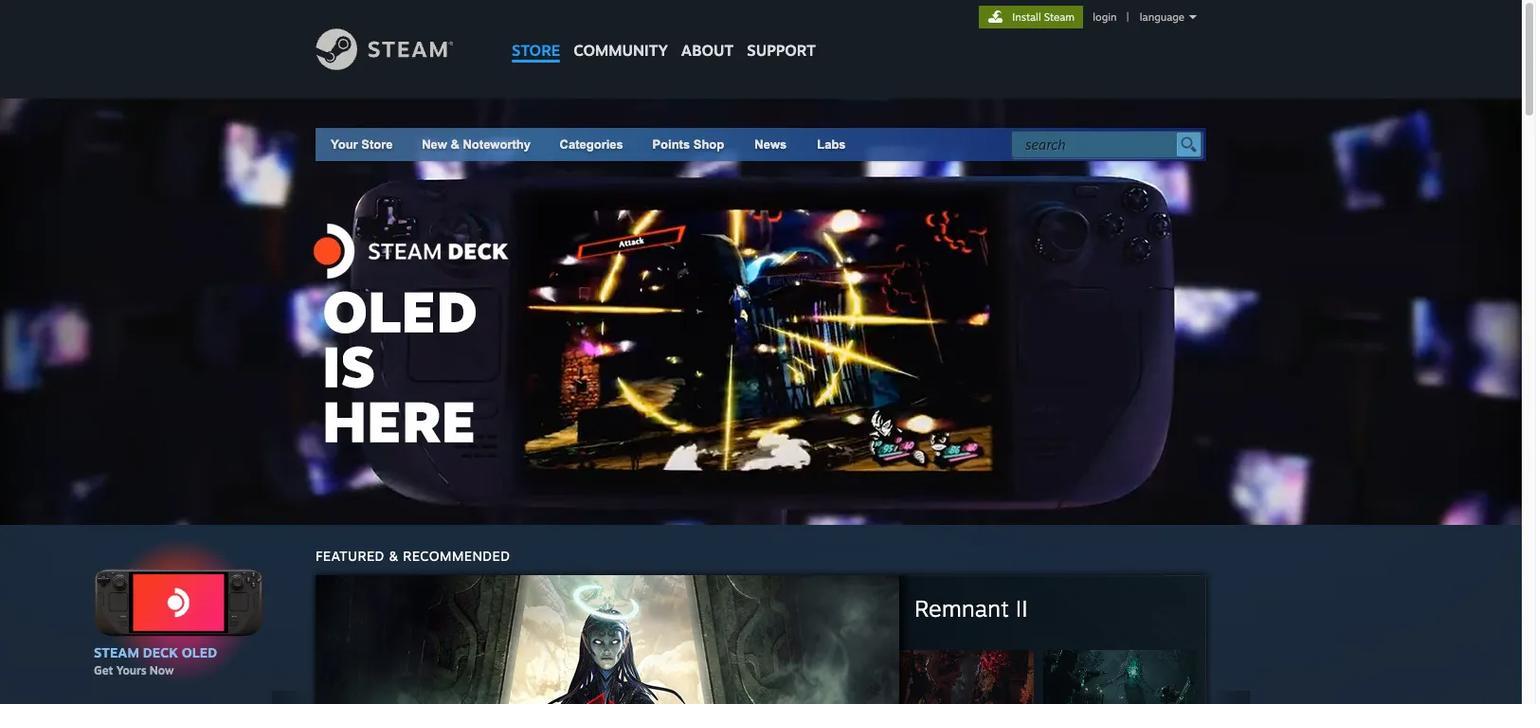 Task type: describe. For each thing, give the bounding box(es) containing it.
login link
[[1089, 10, 1121, 24]]

install steam
[[1012, 10, 1075, 24]]

oled
[[182, 644, 217, 660]]

news
[[755, 137, 787, 152]]

points shop
[[653, 137, 724, 152]]

ii
[[1016, 594, 1028, 622]]

about link
[[675, 0, 741, 64]]

deck
[[143, 644, 178, 660]]

remnant ii
[[915, 594, 1028, 622]]

install
[[1012, 10, 1041, 24]]

new & noteworthy
[[422, 137, 531, 152]]

labs
[[817, 137, 846, 152]]

now
[[150, 663, 174, 677]]

news link
[[740, 128, 802, 161]]

support
[[747, 41, 816, 60]]

get yours now
[[94, 663, 174, 677]]

categories
[[560, 137, 624, 152]]

get
[[94, 663, 113, 677]]

featured
[[316, 548, 385, 564]]

about
[[681, 41, 734, 60]]

community link
[[567, 0, 675, 69]]

remnant ii link
[[316, 575, 1207, 704]]

remnant
[[915, 594, 1009, 622]]

categories link
[[560, 137, 624, 152]]

points shop link
[[637, 128, 740, 161]]

yours
[[116, 663, 146, 677]]

& for featured
[[389, 548, 399, 564]]

login | language
[[1093, 10, 1185, 24]]

featured & recommended
[[316, 548, 510, 564]]

language
[[1140, 10, 1185, 24]]



Task type: locate. For each thing, give the bounding box(es) containing it.
steam deck oled
[[94, 644, 217, 660]]

new
[[422, 137, 447, 152]]

search text field
[[1026, 133, 1173, 157]]

& right the featured on the bottom
[[389, 548, 399, 564]]

&
[[451, 137, 460, 152], [389, 548, 399, 564]]

community
[[574, 41, 668, 60]]

1 horizontal spatial &
[[451, 137, 460, 152]]

shop
[[694, 137, 724, 152]]

1 horizontal spatial steam
[[1044, 10, 1075, 24]]

0 horizontal spatial &
[[389, 548, 399, 564]]

store
[[512, 41, 560, 60]]

your store link
[[331, 137, 393, 152]]

1 vertical spatial steam
[[94, 644, 139, 660]]

your store
[[331, 137, 393, 152]]

& right new
[[451, 137, 460, 152]]

store
[[361, 137, 393, 152]]

& for new
[[451, 137, 460, 152]]

install steam link
[[979, 6, 1084, 28]]

steam right install
[[1044, 10, 1075, 24]]

support link
[[741, 0, 823, 64]]

your
[[331, 137, 358, 152]]

steam up get
[[94, 644, 139, 660]]

points
[[653, 137, 690, 152]]

steam
[[1044, 10, 1075, 24], [94, 644, 139, 660]]

store link
[[505, 0, 567, 69]]

|
[[1127, 10, 1129, 24]]

0 vertical spatial &
[[451, 137, 460, 152]]

0 vertical spatial steam
[[1044, 10, 1075, 24]]

login
[[1093, 10, 1117, 24]]

noteworthy
[[463, 137, 531, 152]]

recommended
[[403, 548, 510, 564]]

1 vertical spatial &
[[389, 548, 399, 564]]

labs link
[[802, 128, 861, 161]]

0 horizontal spatial steam
[[94, 644, 139, 660]]

new & noteworthy link
[[422, 137, 531, 152]]



Task type: vqa. For each thing, say whether or not it's contained in the screenshot.
Wishlist
no



